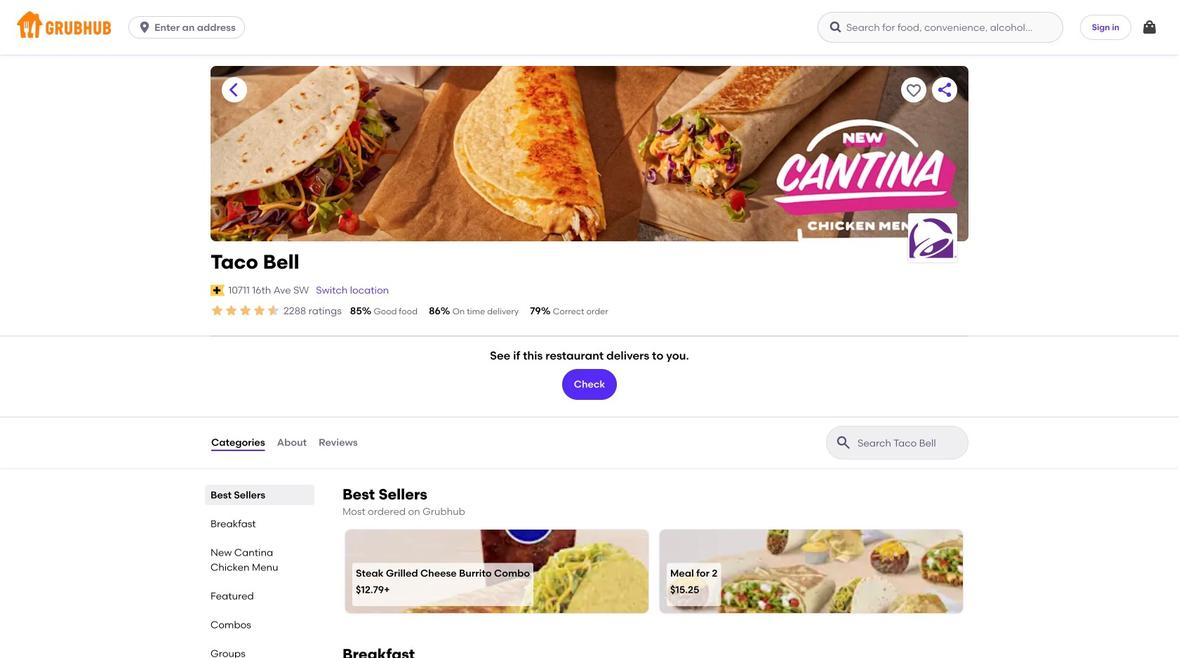 Task type: describe. For each thing, give the bounding box(es) containing it.
taco bell logo image
[[909, 217, 958, 259]]

0 horizontal spatial svg image
[[138, 20, 152, 34]]

Search Taco Bell search field
[[857, 437, 964, 450]]



Task type: locate. For each thing, give the bounding box(es) containing it.
svg image
[[829, 20, 843, 34]]

star icon image
[[211, 304, 225, 318], [225, 304, 239, 318], [239, 304, 253, 318], [253, 304, 267, 318], [267, 304, 281, 318], [267, 304, 281, 318]]

svg image
[[1142, 19, 1158, 36], [138, 20, 152, 34]]

caret left icon image
[[226, 81, 243, 98]]

1 horizontal spatial svg image
[[1142, 19, 1158, 36]]

subscription pass image
[[211, 285, 225, 296]]

search icon image
[[836, 435, 852, 451]]

Search for food, convenience, alcohol... search field
[[818, 12, 1064, 43]]

share icon image
[[937, 81, 953, 98]]

main navigation navigation
[[0, 0, 1180, 55]]



Task type: vqa. For each thing, say whether or not it's contained in the screenshot.
Main Navigation navigation
yes



